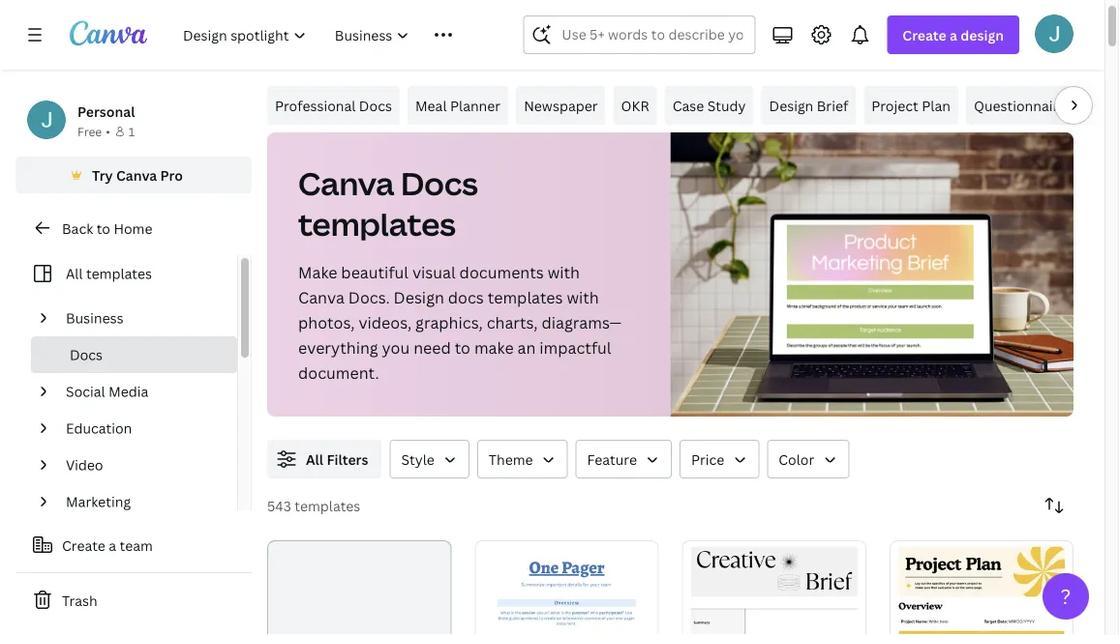 Task type: locate. For each thing, give the bounding box(es) containing it.
meal planner
[[415, 96, 501, 115]]

1 horizontal spatial create
[[903, 26, 946, 44]]

templates up charts,
[[488, 288, 563, 308]]

all down back
[[66, 265, 83, 283]]

docs down meal
[[401, 163, 478, 205]]

all
[[66, 265, 83, 283], [306, 451, 323, 469]]

free •
[[77, 123, 110, 139]]

all templates
[[66, 265, 152, 283]]

marketing
[[66, 493, 131, 512]]

None search field
[[523, 15, 755, 54]]

canva inside button
[[116, 166, 157, 184]]

templates link
[[337, 49, 404, 71]]

0 vertical spatial docs
[[359, 96, 392, 115]]

home
[[114, 219, 152, 238]]

canva right try
[[116, 166, 157, 184]]

create a team button
[[15, 527, 252, 565]]

1 horizontal spatial docs
[[359, 96, 392, 115]]

2 horizontal spatial docs
[[401, 163, 478, 205]]

0 vertical spatial with
[[548, 262, 580, 283]]

0 vertical spatial all
[[66, 265, 83, 283]]

try
[[92, 166, 113, 184]]

543
[[267, 497, 291, 515]]

document.
[[298, 363, 379, 384]]

0 horizontal spatial create
[[62, 537, 105, 555]]

create a team
[[62, 537, 153, 555]]

docs down templates
[[359, 96, 392, 115]]

a left 'design' at the right top of page
[[950, 26, 957, 44]]

design down visual
[[394, 288, 444, 308]]

docs for professional docs
[[359, 96, 392, 115]]

project
[[872, 96, 918, 115]]

create down marketing
[[62, 537, 105, 555]]

docs inside canva docs templates
[[401, 163, 478, 205]]

templates down all filters button
[[295, 497, 360, 515]]

john smith image
[[1035, 14, 1074, 53]]

0 vertical spatial create
[[903, 26, 946, 44]]

filters
[[327, 451, 368, 469]]

all for all templates
[[66, 265, 83, 283]]

okr link
[[613, 86, 657, 125]]

questionnaire link
[[966, 86, 1074, 125]]

canva down make
[[298, 288, 344, 308]]

1 vertical spatial to
[[455, 338, 470, 359]]

1 horizontal spatial a
[[950, 26, 957, 44]]

create inside dropdown button
[[903, 26, 946, 44]]

need
[[413, 338, 451, 359]]

education
[[66, 420, 132, 438]]

1 vertical spatial create
[[62, 537, 105, 555]]

0 horizontal spatial to
[[96, 219, 110, 238]]

meal
[[415, 96, 447, 115]]

study
[[707, 96, 746, 115]]

0 vertical spatial a
[[950, 26, 957, 44]]

canva inside make beautiful visual documents with canva docs. design docs templates with photos, videos, graphics, charts, diagrams— everything you need to make an impactful document.
[[298, 288, 344, 308]]

design brief
[[769, 96, 848, 115]]

charts,
[[487, 313, 538, 333]]

docs
[[359, 96, 392, 115], [401, 163, 478, 205], [70, 346, 103, 364]]

1 horizontal spatial to
[[455, 338, 470, 359]]

1 horizontal spatial design
[[769, 96, 813, 115]]

newspaper
[[524, 96, 598, 115]]

•
[[106, 123, 110, 139]]

1 vertical spatial design
[[394, 288, 444, 308]]

0 horizontal spatial all
[[66, 265, 83, 283]]

docs for canva docs templates
[[401, 163, 478, 205]]

docs up social
[[70, 346, 103, 364]]

0 horizontal spatial docs
[[70, 346, 103, 364]]

a inside create a team button
[[109, 537, 116, 555]]

free
[[77, 123, 102, 139]]

project plan link
[[864, 86, 958, 125]]

one pager doc in black and white blue light blue classic professional style image
[[475, 541, 659, 636]]

1
[[129, 123, 135, 139]]

canva down 'professional docs' at the left top of page
[[298, 163, 394, 205]]

0 vertical spatial design
[[769, 96, 813, 115]]

to right back
[[96, 219, 110, 238]]

0 horizontal spatial a
[[109, 537, 116, 555]]

color button
[[767, 440, 849, 479]]

templates up beautiful
[[298, 203, 456, 245]]

design left brief
[[769, 96, 813, 115]]

professional docs
[[275, 96, 392, 115]]

create
[[903, 26, 946, 44], [62, 537, 105, 555]]

okr
[[621, 96, 649, 115]]

a
[[950, 26, 957, 44], [109, 537, 116, 555]]

doc
[[524, 51, 550, 69]]

create left 'design' at the right top of page
[[903, 26, 946, 44]]

pro
[[160, 166, 183, 184]]

top level navigation element
[[170, 15, 477, 54], [170, 15, 477, 54]]

videos,
[[359, 313, 412, 333]]

1 vertical spatial with
[[567, 288, 599, 308]]

2 vertical spatial docs
[[70, 346, 103, 364]]

a left the team
[[109, 537, 116, 555]]

0 horizontal spatial design
[[394, 288, 444, 308]]

design
[[769, 96, 813, 115], [394, 288, 444, 308]]

all inside button
[[306, 451, 323, 469]]

trash
[[62, 592, 97, 610]]

1 vertical spatial all
[[306, 451, 323, 469]]

planner
[[450, 96, 501, 115]]

back to home
[[62, 219, 152, 238]]

social media
[[66, 383, 148, 401]]

with
[[548, 262, 580, 283], [567, 288, 599, 308]]

price
[[691, 451, 724, 469]]

all left the filters
[[306, 451, 323, 469]]

to inside make beautiful visual documents with canva docs. design docs templates with photos, videos, graphics, charts, diagrams— everything you need to make an impactful document.
[[455, 338, 470, 359]]

feature button
[[576, 440, 672, 479]]

? button
[[1043, 574, 1089, 621]]

to down graphics,
[[455, 338, 470, 359]]

canva
[[298, 163, 394, 205], [116, 166, 157, 184], [298, 288, 344, 308]]

to
[[96, 219, 110, 238], [455, 338, 470, 359]]

1 vertical spatial docs
[[401, 163, 478, 205]]

Search search field
[[562, 16, 743, 53]]

social
[[66, 383, 105, 401]]

questionnaire
[[974, 96, 1066, 115]]

everything
[[298, 338, 378, 359]]

theme
[[489, 451, 533, 469]]

design
[[961, 26, 1004, 44]]

professional
[[275, 96, 356, 115]]

a inside create a design dropdown button
[[950, 26, 957, 44]]

create a design button
[[887, 15, 1019, 54]]

try canva pro button
[[15, 157, 252, 194]]

create inside button
[[62, 537, 105, 555]]

brief
[[817, 96, 848, 115]]

create for create a design
[[903, 26, 946, 44]]

to inside back to home link
[[96, 219, 110, 238]]

an
[[517, 338, 536, 359]]

1 horizontal spatial all
[[306, 451, 323, 469]]

all filters
[[306, 451, 368, 469]]

canva docs templates
[[298, 163, 478, 245]]

1 vertical spatial a
[[109, 537, 116, 555]]

0 vertical spatial to
[[96, 219, 110, 238]]



Task type: vqa. For each thing, say whether or not it's contained in the screenshot.
impactful
yes



Task type: describe. For each thing, give the bounding box(es) containing it.
documents
[[459, 262, 544, 283]]

professional docs link
[[267, 86, 400, 125]]

case study link
[[665, 86, 754, 125]]

team
[[120, 537, 153, 555]]

social media link
[[58, 374, 226, 410]]

design inside make beautiful visual documents with canva docs. design docs templates with photos, videos, graphics, charts, diagrams— everything you need to make an impactful document.
[[394, 288, 444, 308]]

personal
[[77, 102, 135, 121]]

543 templates
[[267, 497, 360, 515]]

templates inside canva docs templates
[[298, 203, 456, 245]]

back to home link
[[15, 209, 252, 248]]

education link
[[58, 410, 226, 447]]

create for create a team
[[62, 537, 105, 555]]

make beautiful visual documents with canva docs. design docs templates with photos, videos, graphics, charts, diagrams— everything you need to make an impactful document.
[[298, 262, 622, 384]]

diagrams—
[[542, 313, 622, 333]]

impactful
[[539, 338, 611, 359]]

project plan
[[872, 96, 951, 115]]

business link
[[58, 300, 226, 337]]

create a design
[[903, 26, 1004, 44]]

graphics,
[[415, 313, 483, 333]]

theme button
[[477, 440, 568, 479]]

design brief link
[[761, 86, 856, 125]]

creative brief doc in black and white grey editorial style image
[[682, 541, 866, 636]]

photos,
[[298, 313, 355, 333]]

templates inside make beautiful visual documents with canva docs. design docs templates with photos, videos, graphics, charts, diagrams— everything you need to make an impactful document.
[[488, 288, 563, 308]]

marketing link
[[58, 484, 226, 521]]

all templates link
[[27, 256, 226, 292]]

visual
[[412, 262, 456, 283]]

?
[[1061, 583, 1071, 611]]

beautiful
[[341, 262, 409, 283]]

docs
[[448, 288, 484, 308]]

Sort by button
[[1035, 487, 1074, 526]]

price button
[[680, 440, 759, 479]]

meal planner link
[[407, 86, 508, 125]]

color
[[779, 451, 814, 469]]

templates
[[337, 51, 404, 69]]

canva inside canva docs templates
[[298, 163, 394, 205]]

all filters button
[[267, 440, 382, 479]]

make
[[474, 338, 514, 359]]

style
[[401, 451, 434, 469]]

trash link
[[15, 582, 252, 621]]

back
[[62, 219, 93, 238]]

video link
[[58, 447, 226, 484]]

media
[[108, 383, 148, 401]]

plan
[[922, 96, 951, 115]]

video
[[66, 456, 103, 475]]

project plan professional doc in yellow black friendly corporate style image
[[889, 541, 1074, 636]]

case
[[672, 96, 704, 115]]

a for team
[[109, 537, 116, 555]]

templates down back to home
[[86, 265, 152, 283]]

feature
[[587, 451, 637, 469]]

newspaper link
[[516, 86, 606, 125]]

docs.
[[348, 288, 390, 308]]

you
[[382, 338, 410, 359]]

make
[[298, 262, 337, 283]]

all for all filters
[[306, 451, 323, 469]]

a for design
[[950, 26, 957, 44]]

case study
[[672, 96, 746, 115]]

business
[[66, 309, 123, 328]]

style button
[[390, 440, 469, 479]]

try canva pro
[[92, 166, 183, 184]]



